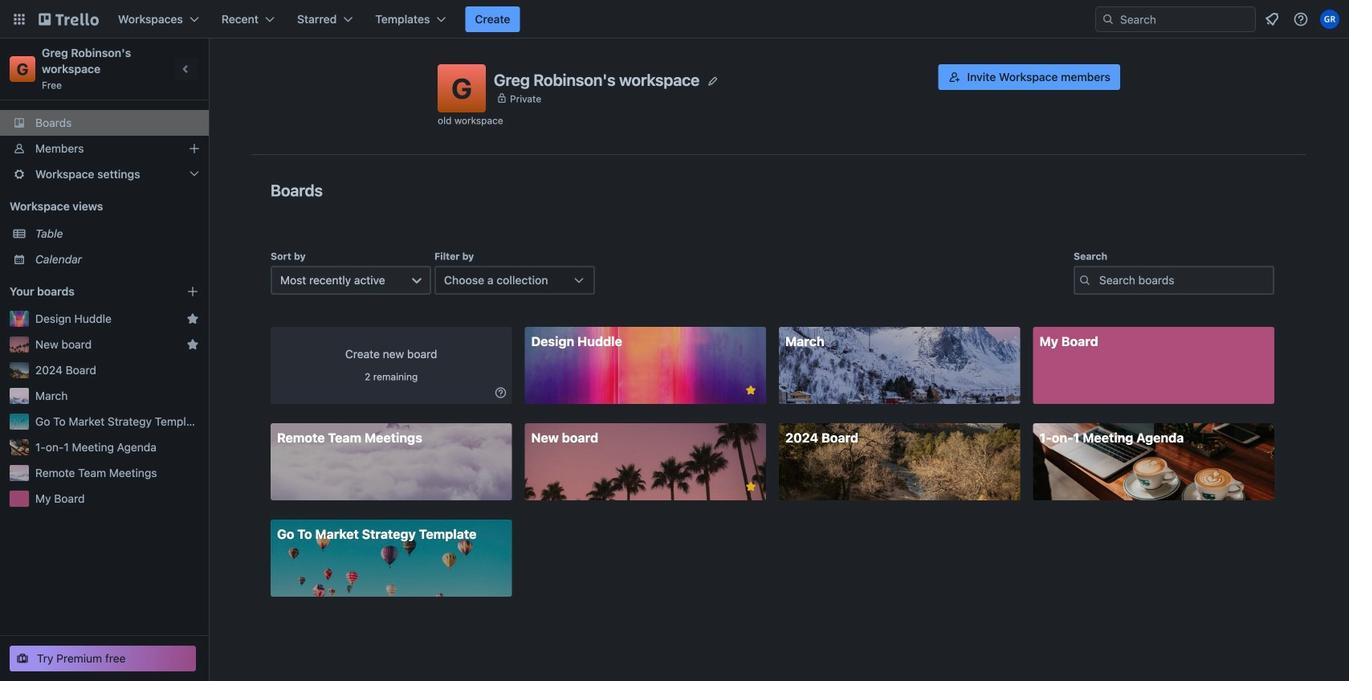 Task type: describe. For each thing, give the bounding box(es) containing it.
add board image
[[186, 285, 199, 298]]

2 click to unstar this board. it will be removed from your starred list. image from the top
[[744, 480, 758, 494]]

your boards with 8 items element
[[10, 282, 162, 301]]

sm image
[[493, 385, 509, 401]]

0 notifications image
[[1263, 10, 1282, 29]]

back to home image
[[39, 6, 99, 32]]

greg robinson (gregrobinson96) image
[[1321, 10, 1340, 29]]

1 click to unstar this board. it will be removed from your starred list. image from the top
[[744, 383, 758, 398]]

workspace navigation collapse icon image
[[175, 58, 198, 80]]

primary element
[[0, 0, 1350, 39]]

search image
[[1102, 13, 1115, 26]]



Task type: locate. For each thing, give the bounding box(es) containing it.
Search boards text field
[[1074, 266, 1275, 295]]

0 vertical spatial click to unstar this board. it will be removed from your starred list. image
[[744, 383, 758, 398]]

2 starred icon image from the top
[[186, 338, 199, 351]]

1 vertical spatial starred icon image
[[186, 338, 199, 351]]

1 starred icon image from the top
[[186, 313, 199, 325]]

Search field
[[1115, 8, 1256, 31]]

0 vertical spatial starred icon image
[[186, 313, 199, 325]]

open information menu image
[[1293, 11, 1309, 27]]

1 vertical spatial click to unstar this board. it will be removed from your starred list. image
[[744, 480, 758, 494]]

click to unstar this board. it will be removed from your starred list. image
[[744, 383, 758, 398], [744, 480, 758, 494]]

starred icon image
[[186, 313, 199, 325], [186, 338, 199, 351]]



Task type: vqa. For each thing, say whether or not it's contained in the screenshot.
Star or unstar board image
no



